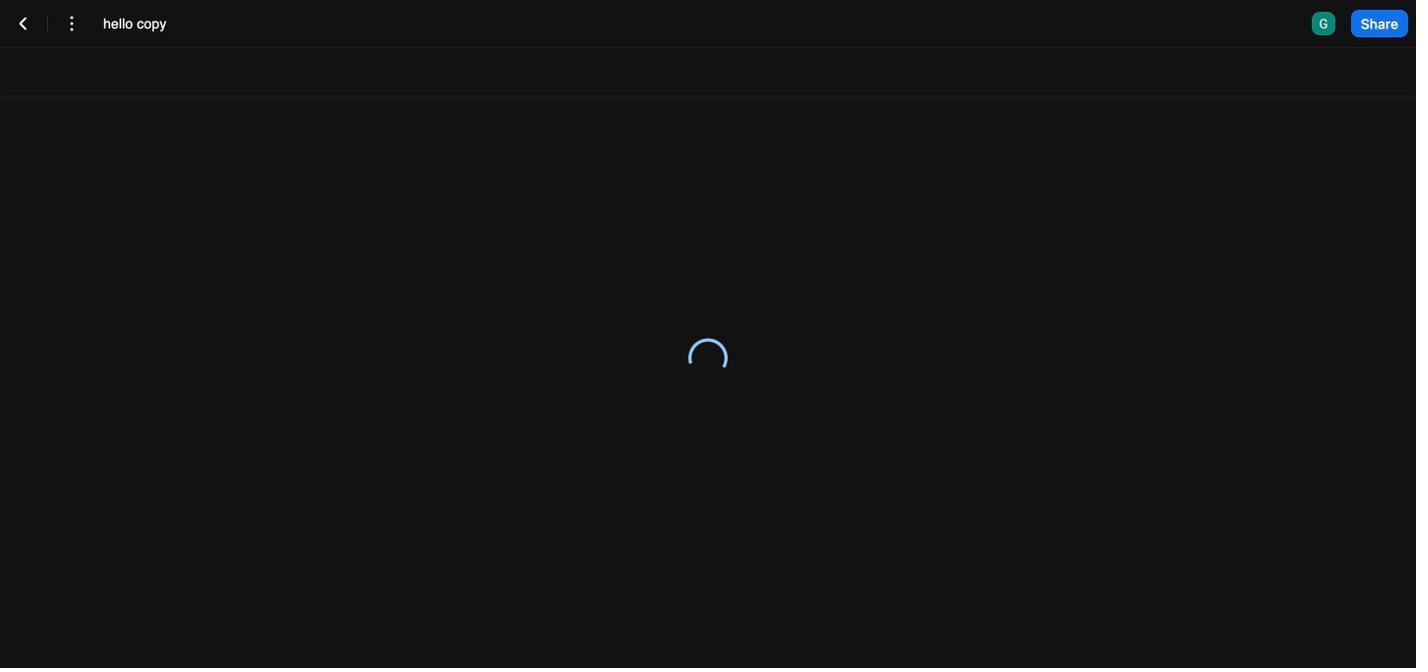 Task type: describe. For each thing, give the bounding box(es) containing it.
more image
[[60, 12, 84, 35]]

generic name image
[[1312, 12, 1336, 35]]



Task type: vqa. For each thing, say whether or not it's contained in the screenshot.
the product information navigation
no



Task type: locate. For each thing, give the bounding box(es) containing it.
None text field
[[103, 14, 192, 34]]

all notes image
[[12, 12, 35, 35]]

progress bar
[[681, 332, 735, 385]]



